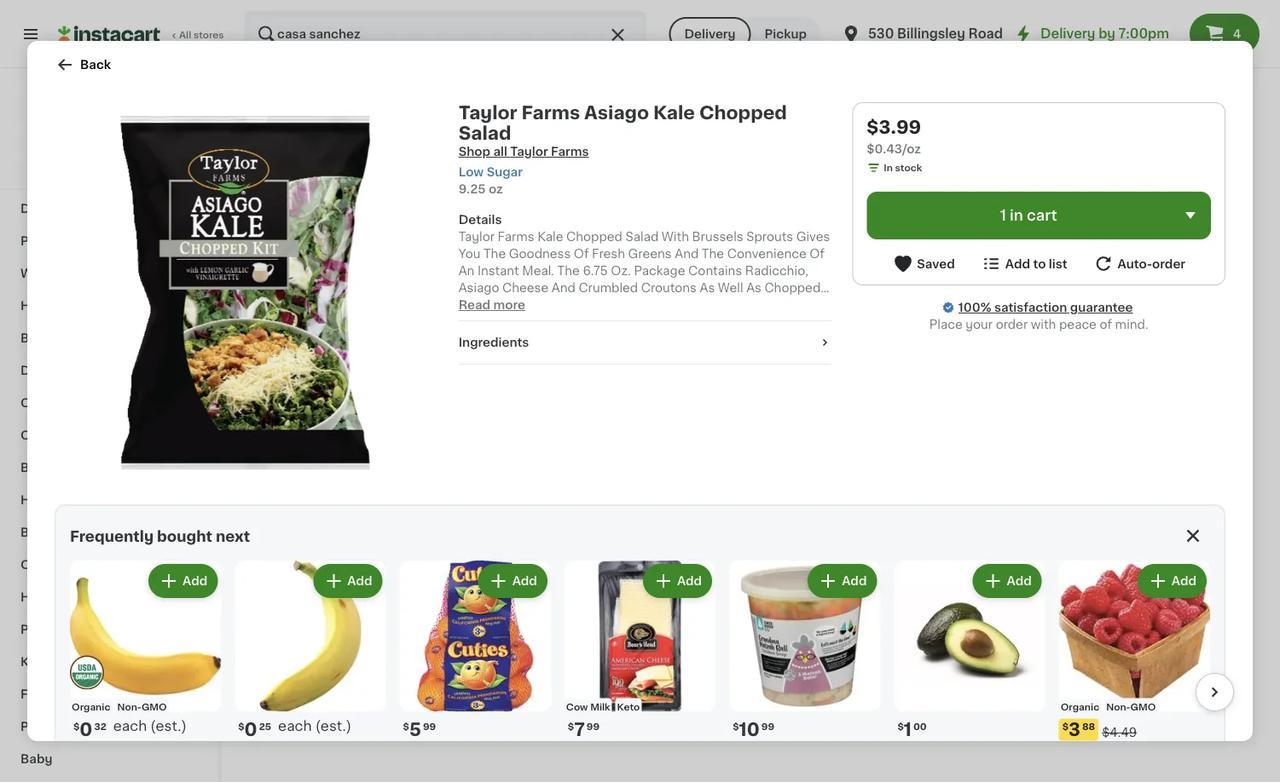 Task type: locate. For each thing, give the bounding box(es) containing it.
package
[[634, 265, 685, 277]]

and down with
[[675, 248, 699, 260]]

three bridges egg bites image
[[270, 0, 309, 29]]

0 horizontal spatial gmo
[[141, 703, 167, 712]]

1 vertical spatial goods
[[72, 430, 113, 442]]

cheese inside taylor farms kale chopped salad with brussels sprouts gives you the goodness of fresh greens and the convenience of an instant meal. the 6.75 oz. package contains radicchio, asiago cheese and crumbled croutons as well as chopped tender kale and shaved brussels sprouts. just drizzle on the enclosed lemon garlic vinaigrette to finish off the salad and balance the flavors.
[[502, 282, 549, 294]]

in stock
[[884, 163, 922, 173]]

egg inside the three bridges uncured bacon & cheese egg bites 4.6 oz
[[815, 259, 839, 271]]

nsored
[[335, 17, 368, 26], [335, 390, 368, 400]]

care down health care link
[[77, 625, 107, 637]]

1 three from the left
[[712, 242, 746, 254]]

1 horizontal spatial 1
[[1000, 209, 1006, 223]]

0 vertical spatial care
[[64, 592, 94, 604]]

0 horizontal spatial $ 3 99
[[715, 593, 748, 611]]

0 horizontal spatial guarantee
[[131, 164, 181, 174]]

0 horizontal spatial organic non-gmo
[[72, 703, 167, 712]]

delivery for delivery
[[684, 28, 736, 40]]

2 (est.) from the left
[[315, 720, 352, 734]]

2 horizontal spatial three
[[1062, 242, 1096, 254]]

oz up peace
[[1080, 276, 1091, 285]]

7 product group from the left
[[1059, 561, 1210, 772]]

farms inside taylor farms asiago kale chopped salad 9.25 oz
[[751, 615, 788, 627]]

store
[[99, 147, 124, 156]]

1 horizontal spatial gmo
[[1130, 703, 1156, 712]]

chopped inside taylor farms mediterranean crunch chopped salad kit 11 oz
[[1109, 633, 1165, 644]]

99 inside the $ 10 99
[[761, 722, 774, 731]]

three up the bell at the right top of page
[[887, 242, 921, 254]]

2 organic from the left
[[1061, 703, 1099, 712]]

hard beverages
[[20, 301, 119, 313]]

sugar
[[487, 166, 523, 178]]

gmo up "$0.32 each (estimated)" element
[[141, 703, 167, 712]]

0 horizontal spatial 100% satisfaction guarantee
[[44, 164, 181, 174]]

& inside $ 5 three bridges mushroom & asiago egg bites 4.6 oz
[[1215, 242, 1225, 254]]

0 horizontal spatial order
[[996, 319, 1028, 331]]

$ 3 99 for taylor farms asiago kale chopped salad
[[715, 593, 748, 611]]

0 vertical spatial 100% satisfaction guarantee
[[44, 164, 181, 174]]

1 each (est.) from the left
[[113, 720, 187, 734]]

$ 3 99 up taylor farms asiago kale chopped salad 9.25 oz
[[715, 593, 748, 611]]

11
[[1062, 649, 1070, 659]]

auto-order button
[[1093, 253, 1185, 275]]

1 horizontal spatial organic non-gmo
[[1061, 703, 1156, 712]]

1 vertical spatial to
[[379, 366, 398, 384]]

oz right 11
[[1072, 649, 1083, 659]]

care down vinegars,
[[64, 592, 94, 604]]

guarantee down prices
[[131, 164, 181, 174]]

sprouts up everyday in the left top of the page
[[35, 127, 83, 139]]

household link
[[10, 485, 207, 517]]

& right beer
[[52, 333, 62, 345]]

order
[[1152, 258, 1185, 270], [996, 319, 1028, 331]]

$ 3 99 up crunch
[[1065, 593, 1098, 611]]

0 horizontal spatial to
[[379, 366, 398, 384]]

$ inside $ 5 99
[[403, 722, 409, 731]]

oz
[[489, 183, 503, 195], [730, 276, 741, 285], [1080, 276, 1091, 285], [736, 649, 747, 659], [899, 649, 910, 659], [1072, 649, 1083, 659]]

your
[[402, 366, 445, 384]]

0 vertical spatial with
[[887, 276, 912, 288]]

sprouts farmers market
[[35, 127, 183, 139]]

farms for taylor farms asiago kale chopped salad 9.25 oz
[[751, 615, 788, 627]]

an
[[459, 265, 474, 277]]

bakery
[[20, 171, 64, 183]]

add for product group containing 1
[[1007, 576, 1032, 588]]

1 horizontal spatial each (est.)
[[278, 720, 352, 734]]

farms inside taylor farms mediterranean crunch chopped salad kit 11 oz
[[1101, 615, 1138, 627]]

household
[[20, 495, 87, 507]]

spinach
[[973, 242, 1022, 254]]

spo right taylor farms image
[[316, 390, 335, 400]]

1 horizontal spatial three
[[887, 242, 921, 254]]

gmo up $3.88 original price: $4.49 element
[[1130, 703, 1156, 712]]

supplies up floral link
[[71, 657, 124, 669]]

0 vertical spatial 9.25
[[459, 183, 486, 195]]

organic non-gmo up 32
[[72, 703, 167, 712]]

back
[[80, 59, 111, 71]]

bites down the spinach
[[985, 259, 1016, 271]]

1 horizontal spatial sprouts
[[746, 231, 793, 243]]

1 horizontal spatial $ 3 99
[[1065, 593, 1098, 611]]

spo right three bridges egg bites icon
[[316, 17, 335, 26]]

1 horizontal spatial as
[[746, 282, 761, 294]]

0 vertical spatial nsored
[[335, 17, 368, 26]]

$0.25 each (estimated) element
[[235, 719, 386, 741]]

(est.) inside "$0.32 each (estimated)" element
[[150, 720, 187, 734]]

0 horizontal spatial 9.25
[[459, 183, 486, 195]]

& left pasta
[[90, 365, 100, 377]]

sprouts
[[35, 127, 83, 139], [746, 231, 793, 243]]

kale inside taylor farms asiago kale chopped salad shop all taylor farms low sugar 9.25 oz
[[653, 104, 695, 122]]

2 nsored from the top
[[335, 390, 368, 400]]

order inside button
[[1152, 258, 1185, 270]]

1 organic from the left
[[72, 703, 110, 712]]

3 product group from the left
[[400, 561, 551, 783]]

meal.
[[522, 265, 554, 277]]

$ inside $ 0 25
[[238, 722, 244, 732]]

condiments
[[20, 398, 96, 410]]

& left soups
[[116, 430, 126, 442]]

0 horizontal spatial as
[[700, 282, 715, 294]]

2 horizontal spatial bites
[[1132, 259, 1163, 271]]

1 add button from the left
[[150, 566, 216, 597]]

1 bites from the left
[[842, 259, 872, 271]]

goods down beer & cider
[[46, 365, 87, 377]]

care inside personal care link
[[77, 625, 107, 637]]

supplies up the baby link
[[96, 722, 149, 734]]

1 0 from the left
[[80, 721, 92, 739]]

5 inside product group
[[409, 721, 421, 739]]

list
[[1049, 258, 1067, 270]]

organic up party & gift supplies
[[72, 703, 110, 712]]

to for list
[[1033, 258, 1046, 270]]

non- up "$4.49"
[[1106, 703, 1130, 712]]

1 vertical spatial cheese
[[502, 282, 549, 294]]

taylor inside taylor to your tastes spo nsored
[[316, 366, 374, 384]]

details
[[459, 214, 502, 226]]

bites inside $ 5 three bridges mushroom & asiago egg bites 4.6 oz
[[1132, 259, 1163, 271]]

chopped up 12
[[887, 633, 943, 644]]

0 vertical spatial order
[[1152, 258, 1185, 270]]

all right view
[[1189, 2, 1208, 17]]

foods
[[80, 236, 118, 248]]

0 horizontal spatial (est.)
[[150, 720, 187, 734]]

1 horizontal spatial order
[[1152, 258, 1185, 270]]

each (est.) for $ 0 32
[[113, 720, 187, 734]]

three inside 5 three bridges spinach and bell pepper egg bites made with egg white
[[887, 242, 921, 254]]

0 horizontal spatial non-
[[117, 703, 141, 712]]

bridges inside $ 5 three bridges mushroom & asiago egg bites 4.6 oz
[[1099, 242, 1145, 254]]

9.25 inside taylor farms asiago kale chopped salad 9.25 oz
[[712, 649, 733, 659]]

4.6 inside the three bridges uncured bacon & cheese egg bites 4.6 oz
[[712, 276, 728, 285]]

party & gift supplies
[[20, 722, 149, 734]]

(est.) for $ 0 32
[[150, 720, 187, 734]]

condiments & sauces link
[[10, 388, 207, 420]]

0 vertical spatial all
[[1189, 2, 1208, 17]]

1 vertical spatial 1
[[904, 721, 912, 739]]

25
[[259, 722, 271, 732]]

goods down condiments & sauces at the left of the page
[[72, 430, 113, 442]]

brussels up vinaigrette
[[606, 299, 658, 311]]

1 spo from the top
[[316, 17, 335, 26]]

with inside 5 three bridges spinach and bell pepper egg bites made with egg white
[[887, 276, 912, 288]]

taylor inside $ 3 taylor farms sweet kale chopped salad 12 oz
[[887, 615, 923, 627]]

0 for $ 0 32
[[80, 721, 92, 739]]

each (est.) inside "$0.32 each (estimated)" element
[[113, 720, 187, 734]]

1 horizontal spatial 4.6
[[1062, 276, 1077, 285]]

delivery inside button
[[684, 28, 736, 40]]

asiago inside taylor farms kale chopped salad with brussels sprouts gives you the goodness of fresh greens and the convenience of an instant meal. the 6.75 oz. package contains radicchio, asiago cheese and crumbled croutons as well as chopped tender kale and shaved brussels sprouts. just drizzle on the enclosed lemon garlic vinaigrette to finish off the salad and balance the flavors.
[[459, 282, 499, 294]]

farms inside taylor farms asiago kale chopped salad shop all taylor farms low sugar 9.25 oz
[[522, 104, 580, 122]]

6 product group from the left
[[894, 561, 1045, 783]]

care for personal care
[[77, 625, 107, 637]]

$3.88 original price: $4.49 element
[[1059, 719, 1210, 741]]

all
[[1189, 2, 1208, 17], [179, 30, 191, 40]]

100% satisfaction guarantee down store
[[44, 164, 181, 174]]

bought
[[157, 530, 212, 544]]

product group
[[70, 561, 221, 783], [235, 561, 386, 783], [400, 561, 551, 783], [564, 561, 716, 783], [729, 561, 880, 783], [894, 561, 1045, 783], [1059, 561, 1210, 772]]

$ 0 32
[[73, 721, 106, 739]]

100%
[[44, 164, 69, 174], [958, 302, 991, 314]]

more
[[493, 299, 525, 311], [752, 711, 791, 726]]

chopped up on
[[764, 282, 821, 294]]

1 each from the left
[[113, 720, 147, 734]]

1 vertical spatial spo
[[316, 390, 335, 400]]

and
[[1025, 242, 1047, 254]]

as down contains
[[700, 282, 715, 294]]

sprouts up convenience
[[746, 231, 793, 243]]

1 vertical spatial more
[[752, 711, 791, 726]]

bridges up auto-
[[1099, 242, 1145, 254]]

1 horizontal spatial 9.25
[[712, 649, 733, 659]]

to down 'and'
[[1033, 258, 1046, 270]]

0 vertical spatial guarantee
[[131, 164, 181, 174]]

0 horizontal spatial cheese
[[502, 282, 549, 294]]

oz down bacon
[[730, 276, 741, 285]]

with down the bell at the right top of page
[[887, 276, 912, 288]]

taylor inside taylor farms kale chopped salad with brussels sprouts gives you the goodness of fresh greens and the convenience of an instant meal. the 6.75 oz. package contains radicchio, asiago cheese and crumbled croutons as well as chopped tender kale and shaved brussels sprouts. just drizzle on the enclosed lemon garlic vinaigrette to finish off the salad and balance the flavors.
[[459, 231, 495, 243]]

2 $ 3 99 from the left
[[1065, 593, 1098, 611]]

0 horizontal spatial sprouts
[[35, 127, 83, 139]]

None search field
[[244, 10, 647, 58]]

cheese down meal.
[[502, 282, 549, 294]]

0 vertical spatial satisfaction
[[72, 164, 129, 174]]

bites inside the three bridges uncured bacon & cheese egg bites 4.6 oz
[[842, 259, 872, 271]]

1 $ 3 99 from the left
[[715, 593, 748, 611]]

100% satisfaction guarantee inside button
[[44, 164, 181, 174]]

2 spo from the top
[[316, 390, 335, 400]]

bridges up saved
[[924, 242, 970, 254]]

egg
[[815, 259, 839, 271], [959, 259, 982, 271], [1106, 259, 1129, 271], [915, 276, 938, 288]]

1 as from the left
[[700, 282, 715, 294]]

1 horizontal spatial of
[[810, 248, 825, 260]]

1 vertical spatial guarantee
[[1070, 302, 1133, 314]]

0 vertical spatial more
[[493, 299, 525, 311]]

farmers
[[86, 127, 136, 139]]

next
[[216, 530, 250, 544]]

beer & cider
[[20, 333, 99, 345]]

bites for 5
[[1132, 259, 1163, 271]]

4 product group from the left
[[564, 561, 716, 783]]

taylor for taylor farms asiago kale chopped salad 9.25 oz
[[712, 615, 748, 627]]

stores
[[194, 30, 224, 40]]

product group containing 5
[[400, 561, 551, 783]]

frozen link
[[10, 128, 207, 161]]

the right on
[[807, 299, 830, 311]]

bites down mushroom
[[1132, 259, 1163, 271]]

1 in cart field
[[867, 192, 1211, 240]]

three up bacon
[[712, 242, 746, 254]]

satisfaction
[[72, 164, 129, 174], [994, 302, 1067, 314]]

2 0 from the left
[[244, 721, 257, 739]]

deli
[[20, 203, 45, 215]]

farms for taylor farms asiago kale chopped salad shop all taylor farms low sugar 9.25 oz
[[522, 104, 580, 122]]

farms inside taylor farms kale chopped salad with brussels sprouts gives you the goodness of fresh greens and the convenience of an instant meal. the 6.75 oz. package contains radicchio, asiago cheese and crumbled croutons as well as chopped tender kale and shaved brussels sprouts. just drizzle on the enclosed lemon garlic vinaigrette to finish off the salad and balance the flavors.
[[498, 231, 534, 243]]

oz inside taylor farms asiago kale chopped salad shop all taylor farms low sugar 9.25 oz
[[489, 183, 503, 195]]

each right 25
[[278, 720, 312, 734]]

more up 'enclosed'
[[493, 299, 525, 311]]

3 left 88
[[1069, 721, 1080, 739]]

bites down 'uncured'
[[842, 259, 872, 271]]

oz inside taylor farms mediterranean crunch chopped salad kit 11 oz
[[1072, 649, 1083, 659]]

$ inside $ 5 three bridges mushroom & asiago egg bites 4.6 oz
[[1065, 220, 1071, 230]]

add for product group containing 7
[[677, 576, 702, 588]]

0 vertical spatial sprouts
[[35, 127, 83, 139]]

1 non- from the left
[[117, 703, 141, 712]]

cow milk keto
[[566, 703, 640, 712]]

bridges up radicchio,
[[749, 242, 796, 254]]

market
[[139, 127, 183, 139]]

(est.) right 25
[[315, 720, 352, 734]]

2 4.6 from the left
[[1062, 276, 1077, 285]]

4.6 down bacon
[[712, 276, 728, 285]]

0 horizontal spatial three
[[712, 242, 746, 254]]

3 bridges from the left
[[1099, 242, 1145, 254]]

12
[[887, 649, 897, 659]]

1 horizontal spatial brussels
[[692, 231, 743, 243]]

0 left 32
[[80, 721, 92, 739]]

garlic
[[561, 316, 597, 328]]

item carousel region for three bridges egg bites image
[[698, 42, 1231, 325]]

0 horizontal spatial bites
[[842, 259, 872, 271]]

delivery left the "pickup" button
[[684, 28, 736, 40]]

2 bridges from the left
[[924, 242, 970, 254]]

1 left 00
[[904, 721, 912, 739]]

prepared foods
[[20, 236, 118, 248]]

cider
[[65, 333, 99, 345]]

$ inside $ 3 taylor farms sweet kale chopped salad 12 oz
[[890, 594, 897, 603]]

0 vertical spatial to
[[1033, 258, 1046, 270]]

1 horizontal spatial (est.)
[[315, 720, 352, 734]]

delivery by 7:00pm
[[1040, 28, 1169, 40]]

farms for taylor farms mediterranean crunch chopped salad kit 11 oz
[[1101, 615, 1138, 627]]

1 4.6 from the left
[[712, 276, 728, 285]]

mushroom
[[1148, 242, 1212, 254]]

0 horizontal spatial of
[[574, 248, 589, 260]]

guarantee up of
[[1070, 302, 1133, 314]]

floral
[[20, 689, 55, 701]]

taylor farms asiago kale chopped salad image
[[68, 116, 423, 471]]

three up list
[[1062, 242, 1096, 254]]

oz inside $ 3 taylor farms sweet kale chopped salad 12 oz
[[899, 649, 910, 659]]

1 vertical spatial all
[[179, 30, 191, 40]]

organic non-gmo
[[72, 703, 167, 712], [1061, 703, 1156, 712]]

2 each (est.) from the left
[[278, 720, 352, 734]]

100% satisfaction guarantee up place your order with peace of mind.
[[958, 302, 1133, 314]]

(est.)
[[150, 720, 187, 734], [315, 720, 352, 734]]

1 horizontal spatial non-
[[1106, 703, 1130, 712]]

party
[[20, 722, 54, 734]]

low
[[459, 166, 484, 178]]

1 vertical spatial satisfaction
[[994, 302, 1067, 314]]

2 bites from the left
[[985, 259, 1016, 271]]

0 horizontal spatial 1
[[904, 721, 912, 739]]

1 horizontal spatial 0
[[244, 721, 257, 739]]

1 horizontal spatial bridges
[[924, 242, 970, 254]]

taylor inside taylor farms mediterranean crunch chopped salad kit 11 oz
[[1062, 615, 1098, 627]]

of down 'gives'
[[810, 248, 825, 260]]

spices
[[124, 560, 166, 572]]

to inside button
[[1033, 258, 1046, 270]]

7 add button from the left
[[1139, 566, 1205, 597]]

egg right list
[[1106, 259, 1129, 271]]

as
[[700, 282, 715, 294], [746, 282, 761, 294]]

1 horizontal spatial bites
[[985, 259, 1016, 271]]

nsored right three bridges egg bites icon
[[335, 17, 368, 26]]

organic up 88
[[1061, 703, 1099, 712]]

milk
[[590, 703, 610, 712]]

baby
[[20, 754, 52, 766]]

item carousel region
[[698, 42, 1231, 325], [698, 416, 1231, 661], [46, 554, 1234, 783]]

three inside the three bridges uncured bacon & cheese egg bites 4.6 oz
[[712, 242, 746, 254]]

auto-order
[[1118, 258, 1185, 270]]

0 vertical spatial supplies
[[71, 657, 124, 669]]

2 of from the left
[[810, 248, 825, 260]]

1 horizontal spatial guarantee
[[1070, 302, 1133, 314]]

$ 10 99
[[733, 721, 774, 739]]

1 horizontal spatial delivery
[[1040, 28, 1095, 40]]

1 vertical spatial nsored
[[335, 390, 368, 400]]

details button
[[459, 211, 832, 229]]

oils, vinegars, & spices
[[20, 560, 166, 572]]

each right 32
[[113, 720, 147, 734]]

everyday store prices
[[51, 147, 156, 156]]

chopped up 'load more'
[[712, 633, 768, 644]]

2 gmo from the left
[[1130, 703, 1156, 712]]

keto
[[617, 703, 640, 712]]

all left 'stores'
[[179, 30, 191, 40]]

each (est.) for $ 0 25
[[278, 720, 352, 734]]

3 up crunch
[[1071, 593, 1083, 611]]

more right "load"
[[752, 711, 791, 726]]

0 horizontal spatial all
[[179, 30, 191, 40]]

0 horizontal spatial each
[[113, 720, 147, 734]]

item carousel region containing 3
[[698, 416, 1231, 661]]

100% up the your
[[958, 302, 991, 314]]

0 horizontal spatial bridges
[[749, 242, 796, 254]]

to left your
[[379, 366, 398, 384]]

nsored right taylor farms image
[[335, 390, 368, 400]]

100% inside button
[[44, 164, 69, 174]]

0 vertical spatial spo
[[316, 17, 335, 26]]

frozen
[[20, 139, 62, 151]]

0 horizontal spatial each (est.)
[[113, 720, 187, 734]]

prepared foods link
[[10, 226, 207, 258]]

chopped down service type group
[[699, 104, 787, 122]]

1 vertical spatial supplies
[[96, 722, 149, 734]]

care inside health care link
[[64, 592, 94, 604]]

& left spices
[[111, 560, 121, 572]]

taylor for taylor to your tastes spo nsored
[[316, 366, 374, 384]]

& right bacon
[[753, 259, 763, 271]]

0 vertical spatial 1
[[1000, 209, 1006, 223]]

more for read more
[[493, 299, 525, 311]]

1 horizontal spatial cheese
[[766, 259, 812, 271]]

well
[[718, 282, 743, 294]]

meat
[[20, 74, 52, 86]]

beer
[[20, 333, 49, 345]]

add
[[1005, 258, 1030, 270], [183, 576, 207, 588], [347, 576, 372, 588], [512, 576, 537, 588], [677, 576, 702, 588], [842, 576, 867, 588], [1007, 576, 1032, 588], [1172, 576, 1196, 588]]

section
[[46, 505, 1234, 783]]

0 horizontal spatial 100%
[[44, 164, 69, 174]]

chopped down "mediterranean"
[[1109, 633, 1165, 644]]

guarantee inside 100% satisfaction guarantee link
[[1070, 302, 1133, 314]]

5 product group from the left
[[729, 561, 880, 783]]

1 horizontal spatial each
[[278, 720, 312, 734]]

3 three from the left
[[1062, 242, 1096, 254]]

0 horizontal spatial with
[[887, 276, 912, 288]]

0 horizontal spatial 0
[[80, 721, 92, 739]]

sweet
[[966, 615, 1003, 627]]

2 three from the left
[[887, 242, 921, 254]]

taylor inside taylor farms asiago kale chopped salad 9.25 oz
[[712, 615, 748, 627]]

oz down sugar
[[489, 183, 503, 195]]

order down mushroom
[[1152, 258, 1185, 270]]

1 vertical spatial 9.25
[[712, 649, 733, 659]]

0 vertical spatial 100%
[[44, 164, 69, 174]]

brussels
[[692, 231, 743, 243], [606, 299, 658, 311]]

9.25 up "load"
[[712, 649, 733, 659]]

1 left in
[[1000, 209, 1006, 223]]

each (est.) right 32
[[113, 720, 187, 734]]

brussels down 69
[[692, 231, 743, 243]]

4.6 down list
[[1062, 276, 1077, 285]]

in
[[1010, 209, 1023, 223]]

2 horizontal spatial bridges
[[1099, 242, 1145, 254]]

sprouts inside taylor farms kale chopped salad with brussels sprouts gives you the goodness of fresh greens and the convenience of an instant meal. the 6.75 oz. package contains radicchio, asiago cheese and crumbled croutons as well as chopped tender kale and shaved brussels sprouts. just drizzle on the enclosed lemon garlic vinaigrette to finish off the salad and balance the flavors.
[[746, 231, 793, 243]]

as up drizzle
[[746, 282, 761, 294]]

organic non-gmo up 88
[[1061, 703, 1156, 712]]

crumbled
[[579, 282, 638, 294]]

with down 100% satisfaction guarantee link on the top
[[1031, 319, 1056, 331]]

0 vertical spatial cheese
[[766, 259, 812, 271]]

9.25 down low
[[459, 183, 486, 195]]

oz up 'load more'
[[736, 649, 747, 659]]

add for product group containing 3
[[1172, 576, 1196, 588]]

0 vertical spatial goods
[[46, 365, 87, 377]]

taylor farms mediterranean crunch chopped salad kit 11 oz
[[1062, 615, 1228, 659]]

each (est.) inside $0.25 each (estimated) element
[[278, 720, 352, 734]]

1 horizontal spatial organic
[[1061, 703, 1099, 712]]

add for product group containing 5
[[512, 576, 537, 588]]

salad
[[459, 124, 511, 142], [625, 231, 659, 243], [772, 316, 805, 328], [771, 633, 804, 644], [946, 633, 979, 644], [1168, 633, 1201, 644]]

delivery by 7:00pm link
[[1013, 24, 1169, 44]]

item carousel region containing 5
[[698, 42, 1231, 325]]

2 organic non-gmo from the left
[[1061, 703, 1156, 712]]

each for $ 0 25
[[278, 720, 312, 734]]

with
[[662, 231, 689, 243]]

taylor inside taylor farms asiago kale chopped salad shop all taylor farms low sugar 9.25 oz
[[459, 104, 517, 122]]

2 each from the left
[[278, 720, 312, 734]]

to inside taylor to your tastes spo nsored
[[379, 366, 398, 384]]

item carousel region for taylor farms. taylor to you tastes. image
[[698, 416, 1231, 661]]

1 vertical spatial sprouts
[[746, 231, 793, 243]]

3 bites from the left
[[1132, 259, 1163, 271]]

delivery left by
[[1040, 28, 1095, 40]]

1 bridges from the left
[[749, 242, 796, 254]]

0 horizontal spatial organic
[[72, 703, 110, 712]]

1 nsored from the top
[[335, 17, 368, 26]]

(est.) down floral link
[[150, 720, 187, 734]]

0 horizontal spatial 4.6
[[712, 276, 728, 285]]

satisfaction down everyday store prices
[[72, 164, 129, 174]]

1 (est.) from the left
[[150, 720, 187, 734]]

0 horizontal spatial delivery
[[684, 28, 736, 40]]

bites inside 5 three bridges spinach and bell pepper egg bites made with egg white
[[985, 259, 1016, 271]]

kale inside taylor farms asiago kale chopped salad 9.25 oz
[[835, 615, 861, 627]]

0 horizontal spatial satisfaction
[[72, 164, 129, 174]]

chopped inside $ 3 taylor farms sweet kale chopped salad 12 oz
[[887, 633, 943, 644]]

oz inside $ 5 three bridges mushroom & asiago egg bites 4.6 oz
[[1080, 276, 1091, 285]]

7:00pm
[[1118, 28, 1169, 40]]

1 horizontal spatial to
[[1033, 258, 1046, 270]]

1 horizontal spatial more
[[752, 711, 791, 726]]

goods for canned
[[72, 430, 113, 442]]

each (est.) right 25
[[278, 720, 352, 734]]

(est.) inside $0.25 each (estimated) element
[[315, 720, 352, 734]]

the up instant
[[483, 248, 506, 260]]

99
[[735, 594, 748, 603], [1085, 594, 1098, 603], [423, 722, 436, 731], [761, 722, 774, 731], [587, 722, 600, 732]]

each (est.)
[[113, 720, 187, 734], [278, 720, 352, 734]]

1 vertical spatial brussels
[[606, 299, 658, 311]]

530 billingsley road button
[[841, 10, 1003, 58]]

2 as from the left
[[746, 282, 761, 294]]

asiago inside taylor farms asiago kale chopped salad 9.25 oz
[[791, 615, 832, 627]]

0 horizontal spatial more
[[493, 299, 525, 311]]

delivery for delivery by 7:00pm
[[1040, 28, 1095, 40]]

1 horizontal spatial with
[[1031, 319, 1056, 331]]

00
[[913, 722, 927, 732]]

(est.) for $ 0 25
[[315, 720, 352, 734]]

add for second product group from the left
[[347, 576, 372, 588]]

1 vertical spatial 100%
[[958, 302, 991, 314]]

3 up 12
[[897, 593, 908, 611]]

taylor farms. taylor to you tastes. image
[[270, 416, 698, 656]]

0 left 25
[[244, 721, 257, 739]]

off
[[724, 316, 743, 328]]

&
[[55, 74, 65, 86], [68, 106, 78, 118], [1215, 242, 1225, 254], [753, 259, 763, 271], [52, 333, 62, 345], [90, 365, 100, 377], [99, 398, 109, 410], [116, 430, 126, 442], [111, 560, 121, 572], [57, 722, 67, 734]]

4.6 inside $ 5 three bridges mushroom & asiago egg bites 4.6 oz
[[1062, 276, 1077, 285]]

gives
[[796, 231, 830, 243]]

1 horizontal spatial 100% satisfaction guarantee
[[958, 302, 1133, 314]]



Task type: vqa. For each thing, say whether or not it's contained in the screenshot.
PRODUCT group containing 10
yes



Task type: describe. For each thing, give the bounding box(es) containing it.
read more button
[[459, 297, 525, 314]]

salad inside taylor farms mediterranean crunch chopped salad kit 11 oz
[[1168, 633, 1201, 644]]

tender
[[459, 299, 500, 311]]

item badge image
[[70, 656, 104, 690]]

$4.49
[[1102, 727, 1137, 739]]

add for product group containing 10
[[842, 576, 867, 588]]

product group containing 3
[[1059, 561, 1210, 772]]

taylor farms kale chopped salad with brussels sprouts gives you the goodness of fresh greens and the convenience of an instant meal. the 6.75 oz. package contains radicchio, asiago cheese and crumbled croutons as well as chopped tender kale and shaved brussels sprouts. just drizzle on the enclosed lemon garlic vinaigrette to finish off the salad and balance the flavors.
[[459, 231, 830, 345]]

$ inside $ 3 88
[[1062, 722, 1069, 732]]

frequently
[[70, 530, 154, 544]]

floral link
[[10, 679, 207, 712]]

billingsley
[[897, 28, 965, 40]]

ingredients
[[459, 337, 529, 349]]

finish
[[685, 316, 721, 328]]

$ inside the $ 10 99
[[733, 722, 739, 731]]

the up contains
[[702, 248, 724, 260]]

1 vertical spatial with
[[1031, 319, 1056, 331]]

$ 3 99 for taylor farms mediterranean crunch chopped salad kit
[[1065, 593, 1098, 611]]

three inside $ 5 three bridges mushroom & asiago egg bites 4.6 oz
[[1062, 242, 1096, 254]]

chopped inside taylor farms asiago kale chopped salad shop all taylor farms low sugar 9.25 oz
[[699, 104, 787, 122]]

6 add button from the left
[[974, 566, 1040, 597]]

guarantee inside 100% satisfaction guarantee button
[[131, 164, 181, 174]]

to for your
[[379, 366, 398, 384]]

chopped up the fresh
[[566, 231, 622, 243]]

everyday
[[51, 147, 96, 156]]

& left sauces
[[99, 398, 109, 410]]

3 inside product group
[[1069, 721, 1080, 739]]

0 vertical spatial brussels
[[692, 231, 743, 243]]

uncured
[[799, 242, 850, 254]]

the down lemon
[[537, 333, 559, 345]]

spo inside taylor to your tastes spo nsored
[[316, 390, 335, 400]]

taylor for taylor farms kale chopped salad with brussels sprouts gives you the goodness of fresh greens and the convenience of an instant meal. the 6.75 oz. package contains radicchio, asiago cheese and crumbled croutons as well as chopped tender kale and shaved brussels sprouts. just drizzle on the enclosed lemon garlic vinaigrette to finish off the salad and balance the flavors.
[[459, 231, 495, 243]]

dry goods & pasta
[[20, 365, 137, 377]]

radicchio,
[[745, 265, 808, 277]]

and up shaved
[[552, 282, 576, 294]]

bridges inside the three bridges uncured bacon & cheese egg bites 4.6 oz
[[749, 242, 796, 254]]

all inside all stores link
[[179, 30, 191, 40]]

beer & cider link
[[10, 323, 207, 355]]

5 add button from the left
[[809, 566, 875, 597]]

peace
[[1059, 319, 1097, 331]]

saved
[[917, 258, 955, 270]]

greens
[[628, 248, 672, 260]]

1 gmo from the left
[[141, 703, 167, 712]]

sprouts farmers market link
[[35, 89, 183, 142]]

1 of from the left
[[574, 248, 589, 260]]

salad inside taylor farms asiago kale chopped salad 9.25 oz
[[771, 633, 804, 644]]

7
[[574, 721, 585, 739]]

condiments & sauces
[[20, 398, 157, 410]]

by
[[1099, 28, 1115, 40]]

2 non- from the left
[[1106, 703, 1130, 712]]

5 inside $ 5 three bridges mushroom & asiago egg bites 4.6 oz
[[1071, 219, 1083, 237]]

goodness
[[509, 248, 571, 260]]

1 horizontal spatial all
[[1189, 2, 1208, 17]]

1 inside field
[[1000, 209, 1006, 223]]

2 add button from the left
[[315, 566, 381, 597]]

$ inside $ 0 32
[[73, 722, 80, 731]]

asiago inside $ 5 three bridges mushroom & asiago egg bites 4.6 oz
[[1062, 259, 1103, 271]]

ingredients button
[[459, 334, 832, 351]]

$3.99 $0.43/oz
[[867, 118, 921, 155]]

1 horizontal spatial satisfaction
[[994, 302, 1067, 314]]

taylor farms asiago kale chopped salad shop all taylor farms low sugar 9.25 oz
[[459, 104, 787, 195]]

pepper
[[912, 259, 956, 271]]

vinaigrette
[[600, 316, 665, 328]]

product group containing 1
[[894, 561, 1045, 783]]

0 for $ 0 25
[[244, 721, 257, 739]]

69
[[735, 220, 748, 230]]

3 inside $ 3 taylor farms sweet kale chopped salad 12 oz
[[897, 593, 908, 611]]

1 horizontal spatial 100%
[[958, 302, 991, 314]]

1 in cart
[[1000, 209, 1057, 223]]

2 product group from the left
[[235, 561, 386, 783]]

personal care link
[[10, 614, 207, 647]]

bakery link
[[10, 161, 207, 193]]

the left 6.75 in the top left of the page
[[557, 265, 580, 277]]

in
[[884, 163, 893, 173]]

farms for taylor farms kale chopped salad with brussels sprouts gives you the goodness of fresh greens and the convenience of an instant meal. the 6.75 oz. package contains radicchio, asiago cheese and crumbled croutons as well as chopped tender kale and shaved brussels sprouts. just drizzle on the enclosed lemon garlic vinaigrette to finish off the salad and balance the flavors.
[[498, 231, 534, 243]]

section containing 0
[[46, 505, 1234, 783]]

chopped inside taylor farms asiago kale chopped salad 9.25 oz
[[712, 633, 768, 644]]

egg up white
[[959, 259, 982, 271]]

mediterranean
[[1141, 615, 1228, 627]]

taylor farms image
[[270, 364, 309, 402]]

1 product group from the left
[[70, 561, 221, 783]]

health care link
[[10, 582, 207, 614]]

wine link
[[10, 258, 207, 290]]

1 vertical spatial 100% satisfaction guarantee
[[958, 302, 1133, 314]]

product group containing 7
[[564, 561, 716, 783]]

prices
[[126, 147, 156, 156]]

add for 7th product group from the right
[[183, 576, 207, 588]]

6.75
[[583, 265, 608, 277]]

place your order with peace of mind.
[[929, 319, 1148, 331]]

cheese inside the three bridges uncured bacon & cheese egg bites 4.6 oz
[[766, 259, 812, 271]]

$ inside $ 7 99
[[568, 722, 574, 732]]

$0.32 each (estimated) element
[[70, 719, 221, 741]]

view
[[1149, 2, 1185, 17]]

hard
[[20, 301, 50, 313]]

more for load more
[[752, 711, 791, 726]]

bridges inside 5 three bridges spinach and bell pepper egg bites made with egg white
[[924, 242, 970, 254]]

add to list
[[1005, 258, 1067, 270]]

three bridges egg bites image
[[270, 42, 698, 283]]

breakfast link
[[10, 452, 207, 485]]

and up lemon
[[532, 299, 556, 311]]

bites for three
[[985, 259, 1016, 271]]

salad inside $ 3 taylor farms sweet kale chopped salad 12 oz
[[946, 633, 979, 644]]

$3.99
[[867, 118, 921, 136]]

$ 7 99
[[568, 721, 600, 739]]

meat & seafood
[[20, 74, 119, 86]]

party & gift supplies link
[[10, 712, 207, 744]]

asiago inside taylor farms asiago kale chopped salad shop all taylor farms low sugar 9.25 oz
[[584, 104, 649, 122]]

1 vertical spatial order
[[996, 319, 1028, 331]]

sprouts farmers market logo image
[[93, 89, 125, 121]]

road
[[968, 28, 1003, 40]]

baking essentials link
[[10, 517, 207, 550]]

99 inside $ 7 99
[[587, 722, 600, 732]]

3 up taylor farms asiago kale chopped salad 9.25 oz
[[722, 593, 734, 611]]

wine
[[20, 268, 51, 280]]

the down drizzle
[[746, 316, 769, 328]]

snacks & candy
[[20, 106, 121, 118]]

instacart logo image
[[58, 24, 160, 44]]

1 inside product group
[[904, 721, 912, 739]]

made
[[1019, 259, 1053, 271]]

care for health care
[[64, 592, 94, 604]]

$ inside $ 1 00
[[897, 722, 904, 732]]

convenience
[[727, 248, 807, 260]]

item carousel region containing 0
[[46, 554, 1234, 783]]

taylor for taylor farms mediterranean crunch chopped salad kit 11 oz
[[1062, 615, 1098, 627]]

egg down saved button
[[915, 276, 938, 288]]

& left gift on the left bottom of the page
[[57, 722, 67, 734]]

candy
[[81, 106, 121, 118]]

each for $ 0 32
[[113, 720, 147, 734]]

egg inside $ 5 three bridges mushroom & asiago egg bites 4.6 oz
[[1106, 259, 1129, 271]]

pickup
[[765, 28, 807, 40]]

canned goods & soups link
[[10, 420, 207, 452]]

auto-
[[1118, 258, 1152, 270]]

kale inside $ 3 taylor farms sweet kale chopped salad 12 oz
[[1006, 615, 1032, 627]]

4 add button from the left
[[645, 566, 710, 597]]

& left candy
[[68, 106, 78, 118]]

5 inside 5 three bridges spinach and bell pepper egg bites made with egg white
[[897, 219, 908, 237]]

taylor for taylor farms asiago kale chopped salad shop all taylor farms low sugar 9.25 oz
[[459, 104, 517, 122]]

frequently bought next
[[70, 530, 250, 544]]

and down 'enclosed'
[[459, 333, 482, 345]]

3 add button from the left
[[480, 566, 546, 597]]

9.25 inside taylor farms asiago kale chopped salad shop all taylor farms low sugar 9.25 oz
[[459, 183, 486, 195]]

snacks & candy link
[[10, 96, 207, 128]]

satisfaction inside button
[[72, 164, 129, 174]]

to
[[668, 316, 682, 328]]

& right meat
[[55, 74, 65, 86]]

pickup button
[[751, 17, 820, 51]]

back button
[[55, 55, 111, 75]]

drizzle
[[743, 299, 784, 311]]

99 inside $ 5 99
[[423, 722, 436, 731]]

$ 3 taylor farms sweet kale chopped salad 12 oz
[[887, 593, 1032, 659]]

kitchen
[[20, 657, 68, 669]]

service type group
[[669, 17, 820, 51]]

cart
[[1027, 209, 1057, 223]]

0 horizontal spatial brussels
[[606, 299, 658, 311]]

nsored inside taylor to your tastes spo nsored
[[335, 390, 368, 400]]

read
[[459, 299, 490, 311]]

oz inside the three bridges uncured bacon & cheese egg bites 4.6 oz
[[730, 276, 741, 285]]

sprouts.
[[661, 299, 711, 311]]

delivery button
[[669, 17, 751, 51]]

1 organic non-gmo from the left
[[72, 703, 167, 712]]

lemon
[[517, 316, 558, 328]]

& inside the three bridges uncured bacon & cheese egg bites 4.6 oz
[[753, 259, 763, 271]]

breakfast
[[20, 463, 80, 475]]

goods for dry
[[46, 365, 87, 377]]

product group containing 10
[[729, 561, 880, 783]]

crunch
[[1062, 633, 1106, 644]]

instant
[[478, 265, 519, 277]]

stock
[[895, 163, 922, 173]]

oz inside taylor farms asiago kale chopped salad 9.25 oz
[[736, 649, 747, 659]]

personal care
[[20, 625, 107, 637]]

farms inside $ 3 taylor farms sweet kale chopped salad 12 oz
[[926, 615, 963, 627]]

mind.
[[1115, 319, 1148, 331]]

prepared
[[20, 236, 77, 248]]

$ 3 88
[[1062, 721, 1095, 739]]

salad inside taylor farms asiago kale chopped salad shop all taylor farms low sugar 9.25 oz
[[459, 124, 511, 142]]

canned goods & soups
[[20, 430, 167, 442]]

gift
[[70, 722, 93, 734]]

vinegars,
[[51, 560, 108, 572]]



